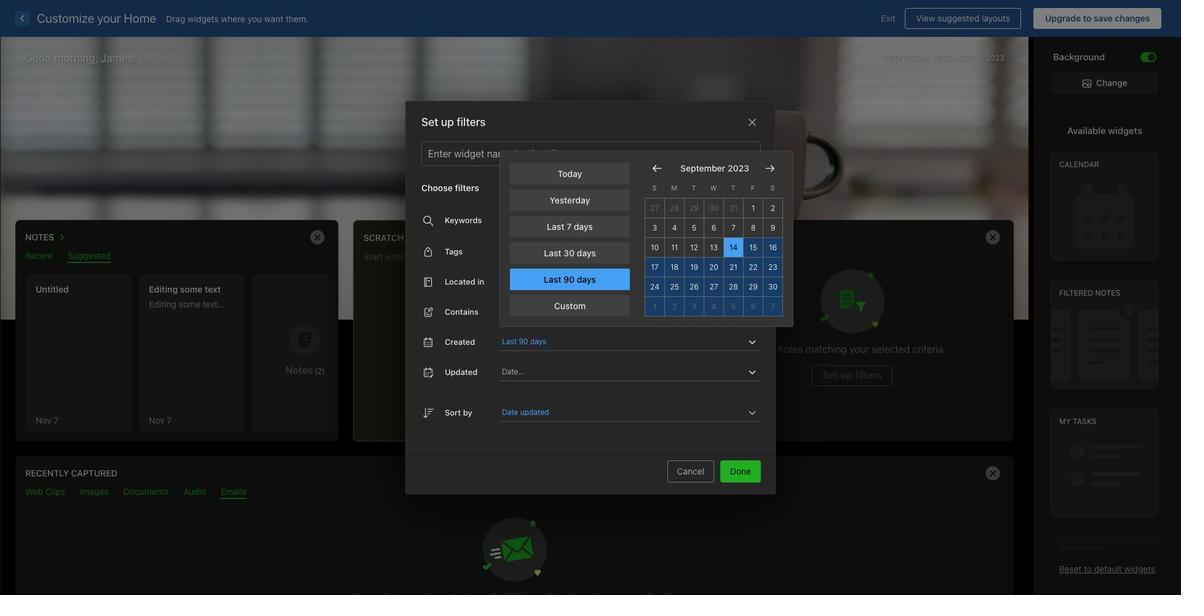 Task type: describe. For each thing, give the bounding box(es) containing it.
located
[[445, 277, 476, 287]]

2 vertical spatial 30
[[769, 282, 778, 292]]

1 horizontal spatial 2023
[[987, 53, 1005, 62]]

background
[[1054, 51, 1106, 62]]

choose filters
[[422, 183, 479, 193]]

today
[[558, 169, 582, 179]]

choose
[[422, 183, 453, 193]]

1 horizontal spatial 1 button
[[744, 199, 764, 218]]

1 horizontal spatial filtered
[[1060, 289, 1094, 298]]

them.
[[286, 13, 309, 24]]

0 vertical spatial 6 button
[[705, 218, 724, 238]]

last down last 30 days
[[544, 274, 562, 285]]

scratch pad button
[[364, 230, 424, 245]]

1 vertical spatial 28 button
[[724, 278, 744, 297]]

close image
[[745, 115, 760, 130]]

wednesday, december 13, 2023
[[883, 53, 1005, 62]]

my tasks
[[1060, 417, 1097, 427]]

in
[[478, 277, 485, 287]]

yesterday
[[550, 195, 590, 206]]

11
[[671, 243, 678, 252]]

date…
[[502, 367, 524, 377]]

Sort by field
[[500, 404, 761, 422]]

exit
[[881, 13, 896, 23]]

0 vertical spatial 3 button
[[646, 218, 665, 238]]

to for reset
[[1084, 564, 1092, 575]]

done button
[[721, 461, 761, 483]]

26 button
[[685, 278, 705, 297]]

2 t from the left
[[731, 184, 736, 192]]

1 vertical spatial 1
[[653, 302, 657, 311]]

days inside created date picker field
[[530, 337, 547, 346]]

0 vertical spatial 29 button
[[685, 199, 705, 218]]

date
[[502, 408, 518, 417]]

19
[[690, 263, 699, 272]]

13 button
[[705, 238, 724, 258]]

20
[[710, 263, 719, 272]]

located in
[[445, 277, 485, 287]]

Enter keyword field
[[500, 215, 761, 230]]

tasks
[[1073, 417, 1097, 427]]

sort by
[[445, 408, 473, 418]]

exit button
[[872, 8, 905, 29]]

0 horizontal spatial 5 button
[[685, 218, 705, 238]]

calendar
[[1060, 160, 1100, 169]]

created
[[445, 337, 475, 347]]

16 button
[[764, 238, 783, 258]]

date updated
[[502, 408, 549, 417]]

upgrade to save changes
[[1046, 13, 1151, 23]]

date updated button
[[502, 406, 551, 420]]

scratch
[[364, 233, 404, 243]]

updated
[[445, 367, 478, 377]]

notebooks
[[1060, 546, 1106, 555]]

 input text field
[[552, 404, 745, 422]]

up
[[441, 116, 454, 129]]

0 horizontal spatial 27 button
[[646, 199, 665, 218]]

1 vertical spatial 29
[[749, 282, 758, 292]]

suggested
[[938, 13, 980, 23]]

0 vertical spatial filters
[[457, 116, 486, 129]]

w
[[711, 184, 717, 192]]

1 vertical spatial 2 button
[[665, 297, 685, 317]]

available
[[1068, 125, 1106, 136]]

September field
[[678, 163, 726, 174]]

drag widgets where you want them.
[[166, 13, 309, 24]]

custom
[[554, 301, 586, 311]]

morning,
[[54, 52, 98, 65]]

0 horizontal spatial 2023
[[728, 163, 750, 174]]

available widgets
[[1068, 125, 1143, 136]]

reset
[[1060, 564, 1082, 575]]

remove image
[[643, 225, 668, 250]]

0 vertical spatial 90
[[564, 274, 575, 285]]

drag
[[166, 13, 185, 24]]

3 for the right 3 button
[[692, 302, 697, 311]]

1 vertical spatial 4 button
[[705, 297, 724, 317]]

reset to default widgets
[[1060, 564, 1156, 575]]

2 vertical spatial widgets
[[1125, 564, 1156, 575]]

default
[[1095, 564, 1122, 575]]

24
[[651, 282, 660, 292]]

26
[[690, 282, 699, 292]]

0 horizontal spatial 5
[[692, 223, 697, 233]]

25 button
[[665, 278, 685, 297]]

set up filters
[[422, 116, 486, 129]]

1 vertical spatial 28
[[729, 282, 739, 292]]

0 horizontal spatial 30 button
[[705, 199, 724, 218]]

0 vertical spatial last 90 days
[[544, 274, 596, 285]]

8 button
[[744, 218, 764, 238]]

changes
[[1115, 13, 1151, 23]]

your
[[97, 11, 121, 25]]

25
[[670, 282, 679, 292]]

view suggested layouts button
[[905, 8, 1022, 29]]

10 button
[[646, 238, 665, 258]]

Enter widget name (optional) text field
[[427, 142, 756, 166]]

0 vertical spatial 29
[[690, 204, 699, 213]]

pad
[[406, 233, 424, 243]]

22 button
[[744, 258, 764, 278]]

14
[[730, 243, 738, 252]]

20 button
[[705, 258, 724, 278]]

27 for the left 27 button
[[651, 204, 659, 213]]

home
[[124, 11, 156, 25]]

1 horizontal spatial filtered notes
[[1060, 289, 1121, 298]]

tags
[[445, 247, 463, 256]]

cancel button
[[668, 461, 715, 483]]

scratch pad
[[364, 233, 424, 243]]

want
[[264, 13, 284, 24]]

view suggested layouts
[[917, 13, 1011, 23]]

keywords
[[445, 216, 482, 225]]

0 horizontal spatial 28 button
[[665, 199, 685, 218]]

1 vertical spatial 6
[[751, 302, 756, 311]]

contains
[[445, 307, 479, 317]]

31
[[730, 204, 738, 213]]

notes inside button
[[743, 233, 772, 243]]

10
[[651, 243, 659, 252]]

widgets for drag
[[188, 13, 219, 24]]

last 7 days
[[547, 222, 593, 232]]

2023 field
[[726, 163, 750, 174]]

0 horizontal spatial filtered notes
[[702, 233, 772, 243]]

1 horizontal spatial 3 button
[[685, 297, 705, 317]]

done
[[731, 467, 751, 477]]

1 vertical spatial 30 button
[[764, 278, 783, 297]]

filtered notes button
[[702, 230, 772, 245]]

sort
[[445, 408, 461, 418]]

set
[[422, 116, 439, 129]]

last 90 days inside created date picker field
[[502, 337, 547, 346]]



Task type: locate. For each thing, give the bounding box(es) containing it.
3
[[653, 223, 657, 233], [692, 302, 697, 311]]

0 vertical spatial 7 button
[[724, 218, 744, 238]]

widgets right available
[[1109, 125, 1143, 136]]

9
[[771, 223, 776, 233]]

28 down the m
[[670, 204, 679, 213]]

2 up 9
[[771, 204, 776, 213]]

1 vertical spatial filtered
[[1060, 289, 1094, 298]]

1 horizontal spatial 4
[[712, 302, 717, 311]]

layouts
[[982, 13, 1011, 23]]

1 vertical spatial 5
[[732, 302, 736, 311]]

19 button
[[685, 258, 705, 278]]

6 button down 22 button
[[744, 297, 764, 317]]

0 horizontal spatial 27
[[651, 204, 659, 213]]

22
[[749, 263, 758, 272]]

save
[[1094, 13, 1113, 23]]

1 vertical spatial widgets
[[1109, 125, 1143, 136]]

28 button down the m
[[665, 199, 685, 218]]

filters
[[457, 116, 486, 129], [455, 183, 479, 193]]

upgrade
[[1046, 13, 1081, 23]]

wednesday,
[[883, 53, 931, 62]]

3 button
[[646, 218, 665, 238], [685, 297, 705, 317]]

28 button
[[665, 199, 685, 218], [724, 278, 744, 297]]

0 horizontal spatial 1 button
[[646, 297, 665, 317]]

0 vertical spatial filtered
[[702, 233, 741, 243]]

27
[[651, 204, 659, 213], [710, 282, 719, 292]]

s left the m
[[653, 184, 657, 192]]

5 button down 21 button
[[724, 297, 744, 317]]

2 down 25 button
[[673, 302, 677, 311]]

last 30 days
[[544, 248, 596, 258]]

0 horizontal spatial 7
[[567, 222, 572, 232]]

2023 right 13,
[[987, 53, 1005, 62]]

1 horizontal spatial 29
[[749, 282, 758, 292]]

where
[[221, 13, 245, 24]]

30 button down 23
[[764, 278, 783, 297]]

7 button down 23 button
[[764, 297, 783, 317]]

0 vertical spatial 4
[[672, 223, 677, 233]]

1 horizontal spatial 90
[[564, 274, 575, 285]]

to right reset in the bottom right of the page
[[1084, 564, 1092, 575]]

0 horizontal spatial 90
[[519, 337, 528, 346]]

6
[[712, 223, 717, 233], [751, 302, 756, 311]]

0 horizontal spatial 29
[[690, 204, 699, 213]]

4 down 20 button
[[712, 302, 717, 311]]

0 horizontal spatial 4 button
[[665, 218, 685, 238]]

15 button
[[744, 238, 764, 258]]

1 vertical spatial 30
[[564, 248, 575, 258]]

f
[[751, 184, 755, 192]]

widgets for available
[[1109, 125, 1143, 136]]

0 horizontal spatial 7 button
[[724, 218, 744, 238]]

edit widget title image
[[777, 233, 786, 242]]

0 horizontal spatial 28
[[670, 204, 679, 213]]

4 for the 4 button to the bottom
[[712, 302, 717, 311]]

september
[[681, 163, 726, 174]]

to for upgrade
[[1084, 13, 1092, 23]]

filtered inside button
[[702, 233, 741, 243]]

27 up enter keyword field
[[651, 204, 659, 213]]

0 vertical spatial 2
[[771, 204, 776, 213]]

to inside button
[[1084, 13, 1092, 23]]

13,
[[975, 53, 985, 62]]

good
[[25, 52, 52, 65]]

3 up 10
[[653, 223, 657, 233]]

0 horizontal spatial 3 button
[[646, 218, 665, 238]]

0 vertical spatial 30 button
[[705, 199, 724, 218]]

21
[[730, 263, 738, 272]]

last
[[547, 222, 565, 232], [544, 248, 562, 258], [544, 274, 562, 285], [502, 337, 517, 346]]

last 90 days down last 30 days
[[544, 274, 596, 285]]

29 down 22 button
[[749, 282, 758, 292]]

2023 right september
[[728, 163, 750, 174]]

29 button up '12'
[[685, 199, 705, 218]]

5
[[692, 223, 697, 233], [732, 302, 736, 311]]

1 button down 24
[[646, 297, 665, 317]]

filtered notes
[[702, 233, 772, 243], [1060, 289, 1121, 298]]

29 button down 22
[[744, 278, 764, 297]]

5 button
[[685, 218, 705, 238], [724, 297, 744, 317]]

0 vertical spatial 2023
[[987, 53, 1005, 62]]

1 horizontal spatial 7
[[732, 223, 736, 233]]

m
[[672, 184, 678, 192]]

0 vertical spatial widgets
[[188, 13, 219, 24]]

27 for 27 button to the bottom
[[710, 282, 719, 292]]

30 down 23 button
[[769, 282, 778, 292]]

1 t from the left
[[692, 184, 696, 192]]

3 button down 26
[[685, 297, 705, 317]]

0 horizontal spatial t
[[692, 184, 696, 192]]

5 down 21 button
[[732, 302, 736, 311]]

1 horizontal spatial t
[[731, 184, 736, 192]]

2 horizontal spatial 30
[[769, 282, 778, 292]]

12 button
[[685, 238, 705, 258]]

2
[[771, 204, 776, 213], [673, 302, 677, 311]]

3 down '26' button
[[692, 302, 697, 311]]

7
[[567, 222, 572, 232], [732, 223, 736, 233], [771, 302, 775, 311]]

0 vertical spatial 30
[[710, 204, 719, 213]]

filters right the up
[[457, 116, 486, 129]]

28 down 21 button
[[729, 282, 739, 292]]

0 horizontal spatial 2
[[673, 302, 677, 311]]

1 horizontal spatial 4 button
[[705, 297, 724, 317]]

december
[[933, 53, 973, 62]]

good morning, james!
[[25, 52, 136, 65]]

widgets right default
[[1125, 564, 1156, 575]]

18
[[671, 263, 679, 272]]

september 2023
[[681, 163, 750, 174]]

0 horizontal spatial 2 button
[[665, 297, 685, 317]]

30 down last 7 days
[[564, 248, 575, 258]]

6 button up 13
[[705, 218, 724, 238]]

filtered
[[702, 233, 741, 243], [1060, 289, 1094, 298]]

0 vertical spatial 5 button
[[685, 218, 705, 238]]

customize your home
[[37, 11, 156, 25]]

reset to default widgets button
[[1060, 564, 1156, 575]]

1 right 31 button
[[752, 204, 755, 213]]

15
[[750, 243, 758, 252]]

9 button
[[764, 218, 783, 238]]

0 vertical spatial to
[[1084, 13, 1092, 23]]

1 horizontal spatial 1
[[752, 204, 755, 213]]

90 down last 30 days
[[564, 274, 575, 285]]

last 90 days up date…
[[502, 337, 547, 346]]

1 horizontal spatial 28 button
[[724, 278, 744, 297]]

0 vertical spatial 4 button
[[665, 218, 685, 238]]

cancel
[[677, 467, 705, 477]]

1 horizontal spatial s
[[771, 184, 775, 192]]

1
[[752, 204, 755, 213], [653, 302, 657, 311]]

1 button up 8
[[744, 199, 764, 218]]

1 horizontal spatial 6
[[751, 302, 756, 311]]

4 button
[[665, 218, 685, 238], [705, 297, 724, 317]]

1 horizontal spatial 2
[[771, 204, 776, 213]]

view
[[917, 13, 936, 23]]

0 vertical spatial 28 button
[[665, 199, 685, 218]]

17
[[651, 263, 659, 272]]

Created Date picker field
[[500, 334, 777, 351]]

7 button left 8
[[724, 218, 744, 238]]

widgets right drag at top
[[188, 13, 219, 24]]

my
[[1060, 417, 1071, 427]]

Updated Date picker field
[[500, 364, 777, 382]]

18 button
[[665, 258, 685, 278]]

you
[[248, 13, 262, 24]]

1 horizontal spatial 29 button
[[744, 278, 764, 297]]

0 horizontal spatial filtered
[[702, 233, 741, 243]]

1 vertical spatial 29 button
[[744, 278, 764, 297]]

1 vertical spatial 3 button
[[685, 297, 705, 317]]

4 button down 20 button
[[705, 297, 724, 317]]

1 vertical spatial 6 button
[[744, 297, 764, 317]]

1 vertical spatial to
[[1084, 564, 1092, 575]]

1 button
[[744, 199, 764, 218], [646, 297, 665, 317]]

7 up last 30 days
[[567, 222, 572, 232]]

change
[[1097, 78, 1128, 88]]

2023
[[987, 53, 1005, 62], [728, 163, 750, 174]]

30 button left 31
[[705, 199, 724, 218]]

0 vertical spatial 1
[[752, 204, 755, 213]]

8
[[751, 223, 756, 233]]

1 vertical spatial 1 button
[[646, 297, 665, 317]]

to left save
[[1084, 13, 1092, 23]]

1 vertical spatial 2023
[[728, 163, 750, 174]]

change button
[[1052, 72, 1159, 94]]

7 down 31 button
[[732, 223, 736, 233]]

1 vertical spatial 90
[[519, 337, 528, 346]]

27 button up remove icon
[[646, 199, 665, 218]]

1 horizontal spatial 30
[[710, 204, 719, 213]]

1 horizontal spatial 3
[[692, 302, 697, 311]]

28 button down 21
[[724, 278, 744, 297]]

27 button down '20'
[[705, 278, 724, 297]]

1 vertical spatial 27
[[710, 282, 719, 292]]

last up date…
[[502, 337, 517, 346]]

1 horizontal spatial 7 button
[[764, 297, 783, 317]]

remove image
[[305, 225, 330, 250], [981, 225, 1006, 250], [981, 462, 1006, 486]]

1 vertical spatial filters
[[455, 183, 479, 193]]

14 button
[[724, 238, 744, 258]]

29
[[690, 204, 699, 213], [749, 282, 758, 292]]

7 down 23 button
[[771, 302, 775, 311]]

t
[[692, 184, 696, 192], [731, 184, 736, 192]]

s right f
[[771, 184, 775, 192]]

1 horizontal spatial 2 button
[[764, 199, 783, 218]]

notes
[[743, 233, 772, 243], [1096, 289, 1121, 298]]

t right the m
[[692, 184, 696, 192]]

90 up date…
[[519, 337, 528, 346]]

3 button up 10
[[646, 218, 665, 238]]

1 s from the left
[[653, 184, 657, 192]]

90
[[564, 274, 575, 285], [519, 337, 528, 346]]

0 vertical spatial 27
[[651, 204, 659, 213]]

0 horizontal spatial 1
[[653, 302, 657, 311]]

23
[[769, 263, 778, 272]]

29 up '12'
[[690, 204, 699, 213]]

1 vertical spatial notes
[[1096, 289, 1121, 298]]

last inside created date picker field
[[502, 337, 517, 346]]

filters right choose
[[455, 183, 479, 193]]

last 90 days
[[544, 274, 596, 285], [502, 337, 547, 346]]

6 down 22 button
[[751, 302, 756, 311]]

30 left 31
[[710, 204, 719, 213]]

2 button down 25
[[665, 297, 685, 317]]

1 horizontal spatial notes
[[1096, 289, 1121, 298]]

1 vertical spatial 7 button
[[764, 297, 783, 317]]

27 right '26' button
[[710, 282, 719, 292]]

t right w
[[731, 184, 736, 192]]

1 vertical spatial last 90 days
[[502, 337, 547, 346]]

s
[[653, 184, 657, 192], [771, 184, 775, 192]]

days
[[574, 222, 593, 232], [577, 248, 596, 258], [577, 274, 596, 285], [530, 337, 547, 346]]

0 horizontal spatial 6
[[712, 223, 717, 233]]

last up last 30 days
[[547, 222, 565, 232]]

0 horizontal spatial 4
[[672, 223, 677, 233]]

3 for the topmost 3 button
[[653, 223, 657, 233]]

12
[[691, 243, 698, 252]]

0 horizontal spatial s
[[653, 184, 657, 192]]

90 inside created date picker field
[[519, 337, 528, 346]]

2 horizontal spatial 7
[[771, 302, 775, 311]]

2 button up 9
[[764, 199, 783, 218]]

23 button
[[764, 258, 783, 278]]

1 vertical spatial 27 button
[[705, 278, 724, 297]]

1 vertical spatial 3
[[692, 302, 697, 311]]

1 vertical spatial 2
[[673, 302, 677, 311]]

21 button
[[724, 258, 744, 278]]

1 horizontal spatial 5
[[732, 302, 736, 311]]

1 horizontal spatial 30 button
[[764, 278, 783, 297]]

2 s from the left
[[771, 184, 775, 192]]

james!
[[101, 52, 136, 65]]

5 button up '12'
[[685, 218, 705, 238]]

1 horizontal spatial 6 button
[[744, 297, 764, 317]]

last down last 7 days
[[544, 248, 562, 258]]

1 vertical spatial 5 button
[[724, 297, 744, 317]]

1 down 24 button
[[653, 302, 657, 311]]

1 horizontal spatial 5 button
[[724, 297, 744, 317]]

4 up 11
[[672, 223, 677, 233]]

4 for the topmost the 4 button
[[672, 223, 677, 233]]

6 up 13
[[712, 223, 717, 233]]

1 horizontal spatial 28
[[729, 282, 739, 292]]

4 button up 11
[[665, 218, 685, 238]]

0 vertical spatial 27 button
[[646, 199, 665, 218]]

4
[[672, 223, 677, 233], [712, 302, 717, 311]]

1 vertical spatial 4
[[712, 302, 717, 311]]

11 button
[[665, 238, 685, 258]]

5 up '12'
[[692, 223, 697, 233]]

24 button
[[646, 278, 665, 297]]

1 horizontal spatial 27
[[710, 282, 719, 292]]

0 vertical spatial 28
[[670, 204, 679, 213]]

0 vertical spatial 5
[[692, 223, 697, 233]]

16
[[769, 243, 777, 252]]



Task type: vqa. For each thing, say whether or not it's contained in the screenshot.
widgets related to Drag
yes



